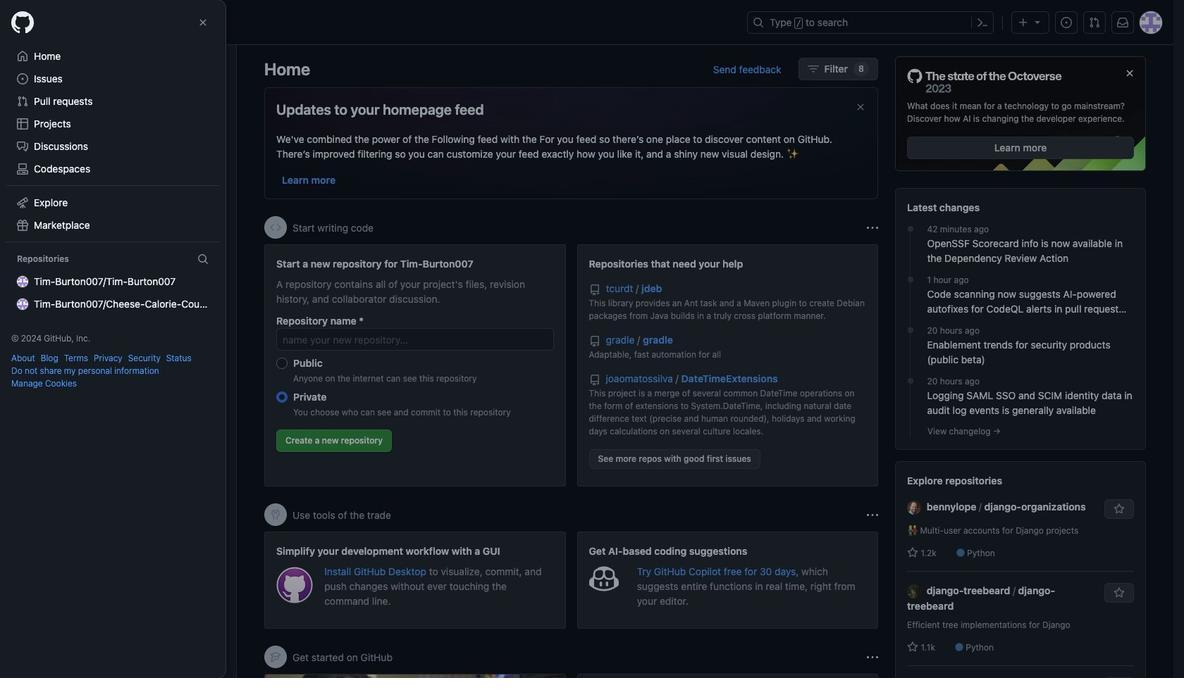 Task type: describe. For each thing, give the bounding box(es) containing it.
explore element
[[895, 56, 1146, 679]]

2 dot fill image from the top
[[905, 325, 916, 336]]

command palette image
[[977, 17, 988, 28]]

issue opened image
[[1061, 17, 1072, 28]]



Task type: locate. For each thing, give the bounding box(es) containing it.
notifications image
[[1117, 17, 1128, 28]]

star image
[[907, 642, 918, 654]]

git pull request image
[[1089, 17, 1100, 28]]

star image
[[907, 548, 918, 559]]

dot fill image
[[905, 224, 916, 235], [905, 325, 916, 336]]

1 dot fill image from the top
[[905, 274, 916, 286]]

explore repositories navigation
[[895, 462, 1146, 679]]

plus image
[[1018, 17, 1029, 28]]

triangle down image
[[1032, 16, 1043, 27]]

2 dot fill image from the top
[[905, 376, 916, 387]]

dot fill image
[[905, 274, 916, 286], [905, 376, 916, 387]]

account element
[[0, 45, 237, 679]]

0 vertical spatial dot fill image
[[905, 274, 916, 286]]

1 vertical spatial dot fill image
[[905, 376, 916, 387]]

1 dot fill image from the top
[[905, 224, 916, 235]]

0 vertical spatial dot fill image
[[905, 224, 916, 235]]

1 vertical spatial dot fill image
[[905, 325, 916, 336]]



Task type: vqa. For each thing, say whether or not it's contained in the screenshot.
#2145
no



